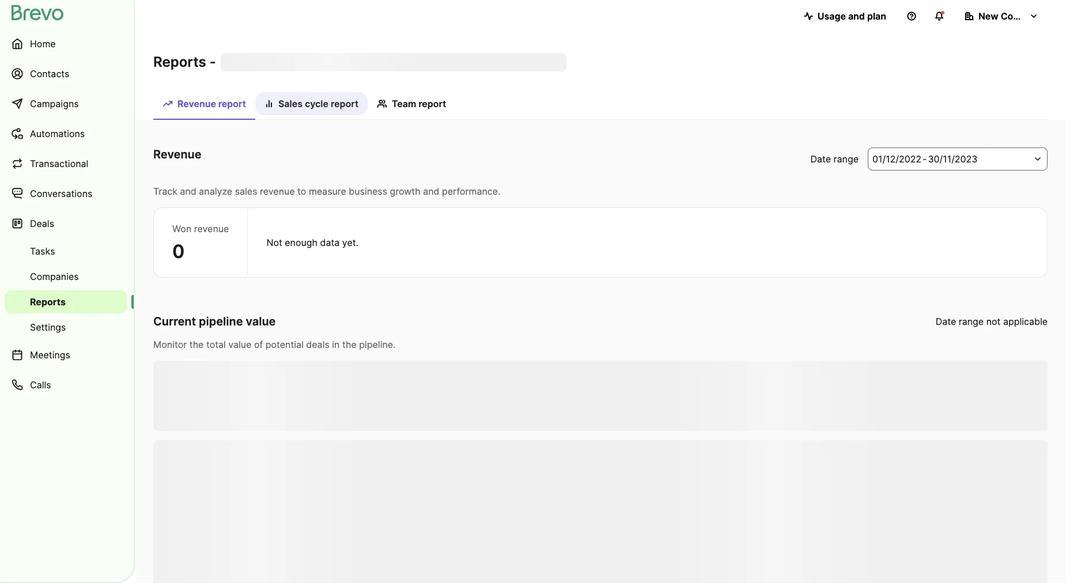 Task type: describe. For each thing, give the bounding box(es) containing it.
sales
[[279, 98, 303, 110]]

home
[[30, 38, 56, 50]]

performance.
[[442, 186, 501, 197]]

tasks
[[30, 246, 55, 257]]

pipeline
[[199, 315, 243, 329]]

team
[[392, 98, 417, 110]]

01/12/2022 - 30/11/2023
[[873, 153, 978, 165]]

transactional link
[[5, 150, 127, 178]]

tab list containing revenue report
[[153, 92, 1048, 120]]

usage
[[818, 10, 847, 22]]

not
[[267, 237, 282, 249]]

revenue for revenue
[[153, 148, 202, 161]]

cycle
[[305, 98, 329, 110]]

2 report from the left
[[331, 98, 359, 110]]

reports for reports
[[30, 296, 66, 308]]

30/11/2023
[[929, 153, 978, 165]]

measure
[[309, 186, 346, 197]]

enough
[[285, 237, 318, 249]]

transactional
[[30, 158, 88, 170]]

0 vertical spatial revenue
[[260, 186, 295, 197]]

calls link
[[5, 371, 127, 399]]

automations
[[30, 128, 85, 140]]

monitor
[[153, 339, 187, 351]]

sales cycle report
[[279, 98, 359, 110]]

0
[[172, 240, 185, 263]]

new
[[979, 10, 999, 22]]

usage and plan
[[818, 10, 887, 22]]

potential
[[266, 339, 304, 351]]

automations link
[[5, 120, 127, 148]]

- for reports
[[210, 54, 216, 70]]

report for revenue report
[[218, 98, 246, 110]]

current
[[153, 315, 196, 329]]

not enough data yet.
[[267, 237, 359, 249]]

contacts link
[[5, 60, 127, 88]]

of
[[254, 339, 263, 351]]

meetings
[[30, 349, 70, 361]]

conversations
[[30, 188, 92, 200]]

total
[[206, 339, 226, 351]]

revenue inside won revenue 0
[[194, 223, 229, 235]]

deals
[[30, 218, 54, 230]]

date range not applicable
[[936, 316, 1048, 328]]

plan
[[868, 10, 887, 22]]

yet.
[[342, 237, 359, 249]]

revenue report
[[178, 98, 246, 110]]

home link
[[5, 30, 127, 58]]

0 vertical spatial value
[[246, 315, 276, 329]]

companies link
[[5, 265, 127, 288]]

team report
[[392, 98, 447, 110]]

revenue for revenue report
[[178, 98, 216, 110]]

tasks link
[[5, 240, 127, 263]]

sales cycle report link
[[255, 92, 368, 119]]

1 horizontal spatial and
[[423, 186, 440, 197]]

in
[[332, 339, 340, 351]]

reports link
[[5, 291, 127, 314]]

date for date range
[[811, 153, 832, 165]]

revenue report link
[[153, 92, 255, 120]]

settings
[[30, 322, 66, 333]]

calls
[[30, 379, 51, 391]]

campaigns link
[[5, 90, 127, 118]]

usage and plan button
[[795, 5, 896, 28]]

pipeline.
[[359, 339, 396, 351]]



Task type: vqa. For each thing, say whether or not it's contained in the screenshot.
and
yes



Task type: locate. For each thing, give the bounding box(es) containing it.
range for date range
[[834, 153, 859, 165]]

revenue
[[178, 98, 216, 110], [153, 148, 202, 161]]

revenue inside revenue report link
[[178, 98, 216, 110]]

date for date range not applicable
[[936, 316, 957, 328]]

monitor the total value of potential deals in the  pipeline.
[[153, 339, 396, 351]]

and
[[849, 10, 866, 22], [180, 186, 197, 197], [423, 186, 440, 197]]

range left 01/12/2022
[[834, 153, 859, 165]]

track and analyze sales revenue to measure business growth and performance.
[[153, 186, 501, 197]]

1 horizontal spatial date
[[936, 316, 957, 328]]

and left plan
[[849, 10, 866, 22]]

and right track
[[180, 186, 197, 197]]

1 horizontal spatial range
[[959, 316, 985, 328]]

0 horizontal spatial -
[[210, 54, 216, 70]]

revenue down reports - at the left of page
[[178, 98, 216, 110]]

contacts
[[30, 68, 69, 80]]

new company
[[979, 10, 1044, 22]]

1 horizontal spatial report
[[331, 98, 359, 110]]

deals link
[[5, 210, 127, 238]]

0 vertical spatial range
[[834, 153, 859, 165]]

- up revenue report
[[210, 54, 216, 70]]

companies
[[30, 271, 79, 283]]

1 vertical spatial reports
[[30, 296, 66, 308]]

1 horizontal spatial revenue
[[260, 186, 295, 197]]

tab list
[[153, 92, 1048, 120]]

date
[[811, 153, 832, 165], [936, 316, 957, 328]]

revenue
[[260, 186, 295, 197], [194, 223, 229, 235]]

current pipeline value
[[153, 315, 276, 329]]

0 horizontal spatial report
[[218, 98, 246, 110]]

1 vertical spatial revenue
[[194, 223, 229, 235]]

2 horizontal spatial report
[[419, 98, 447, 110]]

won
[[172, 223, 192, 235]]

revenue left to
[[260, 186, 295, 197]]

0 horizontal spatial revenue
[[194, 223, 229, 235]]

applicable
[[1004, 316, 1048, 328]]

and for usage
[[849, 10, 866, 22]]

sales
[[235, 186, 257, 197]]

range for date range not applicable
[[959, 316, 985, 328]]

and for track
[[180, 186, 197, 197]]

report
[[218, 98, 246, 110], [331, 98, 359, 110], [419, 98, 447, 110]]

1 vertical spatial -
[[923, 153, 928, 165]]

0 vertical spatial reports
[[153, 54, 206, 70]]

1 horizontal spatial -
[[923, 153, 928, 165]]

new company button
[[956, 5, 1048, 28]]

revenue up track
[[153, 148, 202, 161]]

reports -
[[153, 54, 216, 70]]

range left not
[[959, 316, 985, 328]]

data
[[320, 237, 340, 249]]

0 vertical spatial -
[[210, 54, 216, 70]]

1 horizontal spatial the
[[343, 339, 357, 351]]

the left "total"
[[190, 339, 204, 351]]

business
[[349, 186, 388, 197]]

0 horizontal spatial date
[[811, 153, 832, 165]]

settings link
[[5, 316, 127, 339]]

2 the from the left
[[343, 339, 357, 351]]

-
[[210, 54, 216, 70], [923, 153, 928, 165]]

growth
[[390, 186, 421, 197]]

1 vertical spatial revenue
[[153, 148, 202, 161]]

01/12/2022
[[873, 153, 922, 165]]

1 vertical spatial value
[[229, 339, 252, 351]]

date range
[[811, 153, 859, 165]]

value left of
[[229, 339, 252, 351]]

conversations link
[[5, 180, 127, 208]]

0 horizontal spatial reports
[[30, 296, 66, 308]]

to
[[298, 186, 306, 197]]

1 horizontal spatial reports
[[153, 54, 206, 70]]

meetings link
[[5, 341, 127, 369]]

0 horizontal spatial the
[[190, 339, 204, 351]]

0 horizontal spatial and
[[180, 186, 197, 197]]

reports up settings
[[30, 296, 66, 308]]

1 vertical spatial date
[[936, 316, 957, 328]]

1 the from the left
[[190, 339, 204, 351]]

report for team report
[[419, 98, 447, 110]]

value up of
[[246, 315, 276, 329]]

won revenue 0
[[172, 223, 229, 263]]

and right growth
[[423, 186, 440, 197]]

and inside button
[[849, 10, 866, 22]]

deals
[[306, 339, 330, 351]]

the right 'in' on the bottom
[[343, 339, 357, 351]]

2 horizontal spatial and
[[849, 10, 866, 22]]

range
[[834, 153, 859, 165], [959, 316, 985, 328]]

not
[[987, 316, 1001, 328]]

company
[[1002, 10, 1044, 22]]

0 vertical spatial revenue
[[178, 98, 216, 110]]

team report link
[[368, 92, 456, 119]]

reports up revenue report link
[[153, 54, 206, 70]]

- right 01/12/2022
[[923, 153, 928, 165]]

analyze
[[199, 186, 232, 197]]

0 horizontal spatial range
[[834, 153, 859, 165]]

value
[[246, 315, 276, 329], [229, 339, 252, 351]]

1 vertical spatial range
[[959, 316, 985, 328]]

track
[[153, 186, 178, 197]]

- for 01/12/2022
[[923, 153, 928, 165]]

3 report from the left
[[419, 98, 447, 110]]

campaigns
[[30, 98, 79, 110]]

reports for reports -
[[153, 54, 206, 70]]

0 vertical spatial date
[[811, 153, 832, 165]]

the
[[190, 339, 204, 351], [343, 339, 357, 351]]

revenue right won
[[194, 223, 229, 235]]

reports
[[153, 54, 206, 70], [30, 296, 66, 308]]

1 report from the left
[[218, 98, 246, 110]]



